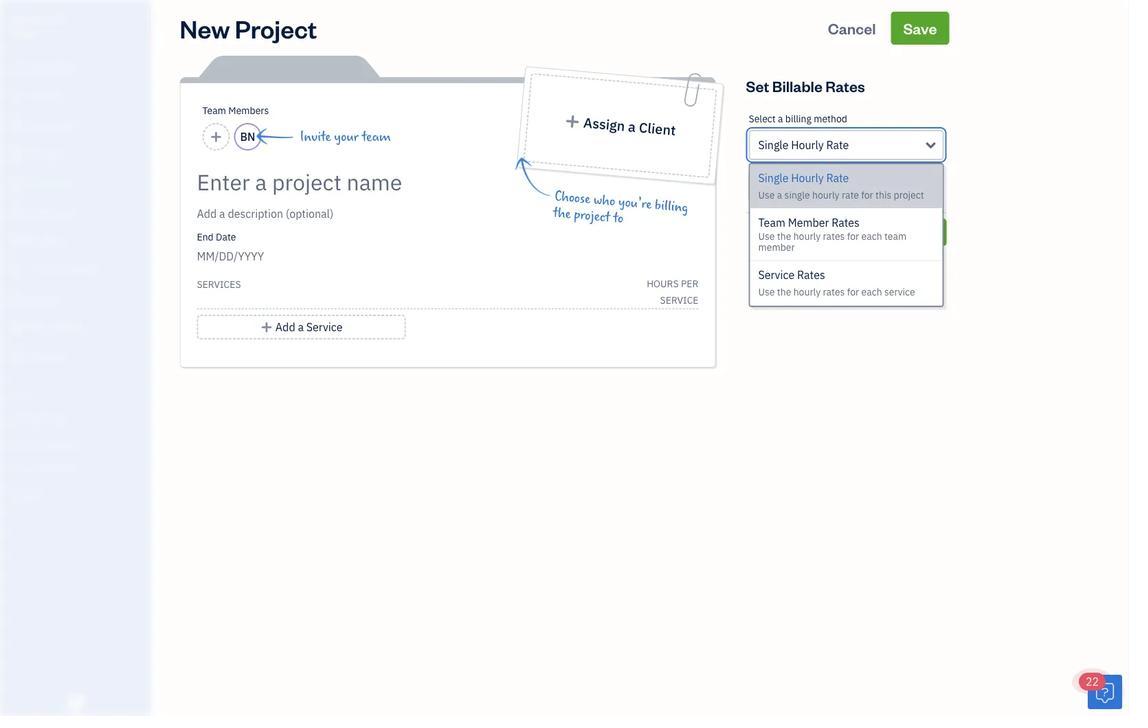 Task type: describe. For each thing, give the bounding box(es) containing it.
use inside service rates use the hourly rates for each service
[[759, 286, 775, 298]]

settings link
[[3, 483, 147, 507]]

service inside service rates use the hourly rates for each service
[[885, 286, 916, 298]]

method
[[814, 112, 848, 125]]

apps link
[[3, 382, 147, 406]]

service inside button
[[306, 320, 343, 334]]

22 button
[[1079, 673, 1123, 709]]

and
[[33, 438, 48, 450]]

Project Description text field
[[197, 206, 575, 222]]

save button
[[891, 12, 950, 45]]

Amount (USD) text field
[[749, 171, 798, 201]]

rates for billable
[[826, 76, 865, 96]]

invite
[[300, 129, 331, 144]]

select a billing method element
[[746, 102, 947, 213]]

set
[[746, 76, 770, 96]]

freshbooks image
[[65, 694, 87, 711]]

team members link
[[3, 407, 147, 431]]

end
[[197, 231, 214, 243]]

date
[[216, 231, 236, 243]]

service inside hours per service
[[660, 294, 699, 307]]

items and services link
[[3, 432, 147, 456]]

plus image for assign
[[564, 114, 581, 129]]

done
[[904, 224, 935, 240]]

add a service button
[[197, 315, 406, 340]]

service inside service rates use the hourly rates for each service
[[759, 268, 795, 282]]

team inside main element
[[10, 413, 32, 424]]

new project
[[180, 12, 317, 44]]

new
[[180, 12, 230, 44]]

for inside service rates use the hourly rates for each service
[[847, 286, 859, 298]]

member
[[759, 241, 795, 254]]

service rates use the hourly rates for each service
[[759, 268, 916, 298]]

team inside team member rates use the hourly rates for each team member
[[885, 230, 907, 243]]

use for team member rates
[[759, 230, 775, 243]]

assign a client
[[583, 113, 677, 139]]

a for add
[[298, 320, 304, 334]]

settings
[[10, 489, 42, 500]]

a inside single hourly rate use a single hourly rate for this project
[[777, 189, 783, 201]]

the for who
[[553, 205, 572, 222]]

project inside single hourly rate use a single hourly rate for this project
[[894, 189, 924, 201]]

dashboard image
[[9, 61, 25, 75]]

expense image
[[9, 206, 25, 219]]

service rates option
[[750, 261, 943, 306]]

Billing Method field
[[749, 130, 944, 160]]

single
[[785, 189, 810, 201]]

single hourly rate option
[[750, 164, 943, 209]]

member
[[788, 216, 829, 230]]

use for single hourly rate
[[759, 189, 775, 201]]

items and services
[[10, 438, 83, 450]]

hourly inside single hourly rate use a single hourly rate for this project
[[813, 189, 840, 201]]

timer image
[[9, 263, 25, 277]]

22
[[1086, 675, 1099, 689]]

hourly for single hourly rate use a single hourly rate for this project
[[791, 171, 824, 185]]

add
[[276, 320, 295, 334]]

report image
[[9, 350, 25, 364]]

invite your team
[[300, 129, 391, 144]]

team inside team member rates use the hourly rates for each team member
[[759, 216, 786, 230]]

select a billing method
[[749, 112, 848, 125]]

team members inside main element
[[10, 413, 70, 424]]

cancel for the bottom cancel button
[[795, 224, 835, 240]]

nelson llc owner
[[11, 13, 63, 38]]

team member rates use the hourly rates for each team member
[[759, 216, 907, 254]]

0 vertical spatial cancel button
[[816, 12, 889, 45]]

estimate image
[[9, 119, 25, 133]]

choose who you're billing the project to
[[553, 189, 689, 227]]

main element
[[0, 0, 186, 716]]



Task type: vqa. For each thing, say whether or not it's contained in the screenshot.
Reports LINK
no



Task type: locate. For each thing, give the bounding box(es) containing it.
Project Name text field
[[197, 168, 575, 196]]

single inside single hourly rate use a single hourly rate for this project
[[759, 171, 789, 185]]

who
[[593, 192, 616, 209]]

each down team member rates option
[[862, 286, 882, 298]]

hourly down "member"
[[794, 286, 821, 298]]

0 horizontal spatial team
[[362, 129, 391, 144]]

bank connections link
[[3, 458, 147, 482]]

services
[[197, 278, 241, 291], [50, 438, 83, 450]]

select
[[749, 112, 776, 125]]

single down select
[[759, 138, 789, 152]]

team up the items
[[10, 413, 32, 424]]

hours per service
[[647, 277, 699, 307]]

team down "this" on the right top of the page
[[885, 230, 907, 243]]

1 vertical spatial hourly
[[794, 230, 821, 243]]

list box containing single hourly rate
[[750, 164, 943, 306]]

items
[[10, 438, 32, 450]]

1 horizontal spatial billing
[[786, 112, 812, 125]]

1 vertical spatial cancel button
[[746, 219, 884, 246]]

2 vertical spatial team
[[10, 413, 32, 424]]

0 vertical spatial plus image
[[564, 114, 581, 129]]

members
[[228, 104, 269, 117], [34, 413, 70, 424]]

your
[[334, 129, 359, 144]]

1 horizontal spatial team members
[[202, 104, 269, 117]]

1 vertical spatial the
[[777, 230, 792, 243]]

billing
[[786, 112, 812, 125], [655, 198, 689, 216]]

0 horizontal spatial service
[[306, 320, 343, 334]]

0 vertical spatial billing
[[786, 112, 812, 125]]

1 horizontal spatial services
[[197, 278, 241, 291]]

rate for single hourly rate
[[827, 138, 849, 152]]

assign
[[583, 113, 626, 135]]

bank connections
[[10, 464, 81, 475]]

a
[[778, 112, 783, 125], [628, 117, 637, 136], [777, 189, 783, 201], [298, 320, 304, 334]]

add team member image
[[210, 129, 223, 145]]

project right "this" on the right top of the page
[[894, 189, 924, 201]]

1 hourly from the top
[[791, 138, 824, 152]]

team members up 'bn'
[[202, 104, 269, 117]]

0 vertical spatial team
[[202, 104, 226, 117]]

service
[[885, 286, 916, 298], [660, 294, 699, 307]]

single hourly rate use a single hourly rate for this project
[[759, 171, 924, 201]]

single hourly rate
[[759, 138, 849, 152]]

team members
[[202, 104, 269, 117], [10, 413, 70, 424]]

this
[[876, 189, 892, 201]]

for left "this" on the right top of the page
[[862, 189, 874, 201]]

per
[[681, 277, 699, 290]]

a inside assign a client
[[628, 117, 637, 136]]

for down rate
[[847, 230, 859, 243]]

hourly left rate
[[813, 189, 840, 201]]

0 vertical spatial hourly
[[791, 138, 824, 152]]

rates up method
[[826, 76, 865, 96]]

billing right 'you're'
[[655, 198, 689, 216]]

1 vertical spatial rates
[[832, 216, 860, 230]]

list box
[[750, 164, 943, 306]]

rates
[[826, 76, 865, 96], [832, 216, 860, 230], [797, 268, 825, 282]]

rates inside service rates use the hourly rates for each service
[[797, 268, 825, 282]]

0 horizontal spatial team members
[[10, 413, 70, 424]]

rates inside team member rates use the hourly rates for each team member
[[832, 216, 860, 230]]

service down done button
[[885, 286, 916, 298]]

rates down team member rates use the hourly rates for each team member
[[797, 268, 825, 282]]

2 vertical spatial hourly
[[794, 286, 821, 298]]

bank
[[10, 464, 30, 475]]

invoice image
[[9, 148, 25, 162]]

rate for single hourly rate use a single hourly rate for this project
[[827, 171, 849, 185]]

1 horizontal spatial team
[[202, 104, 226, 117]]

services right and
[[50, 438, 83, 450]]

0 vertical spatial cancel
[[828, 18, 876, 38]]

hours
[[647, 277, 679, 290]]

0 vertical spatial rate
[[827, 138, 849, 152]]

0 horizontal spatial billing
[[655, 198, 689, 216]]

the inside choose who you're billing the project to
[[553, 205, 572, 222]]

llc
[[44, 13, 63, 26]]

single inside billing method "field"
[[759, 138, 789, 152]]

cancel down single
[[795, 224, 835, 240]]

service down "member"
[[759, 268, 795, 282]]

use inside team member rates use the hourly rates for each team member
[[759, 230, 775, 243]]

2 each from the top
[[862, 286, 882, 298]]

for inside team member rates use the hourly rates for each team member
[[847, 230, 859, 243]]

1 horizontal spatial members
[[228, 104, 269, 117]]

3 use from the top
[[759, 286, 775, 298]]

1 vertical spatial for
[[847, 230, 859, 243]]

team members up and
[[10, 413, 70, 424]]

the down single
[[777, 230, 792, 243]]

0 vertical spatial use
[[759, 189, 775, 201]]

1 vertical spatial cancel
[[795, 224, 835, 240]]

hourly inside team member rates use the hourly rates for each team member
[[794, 230, 821, 243]]

0 vertical spatial single
[[759, 138, 789, 152]]

1 horizontal spatial project
[[894, 189, 924, 201]]

plus image left assign
[[564, 114, 581, 129]]

each down "this" on the right top of the page
[[862, 230, 882, 243]]

1 vertical spatial plus image
[[260, 319, 273, 335]]

1 vertical spatial hourly
[[791, 171, 824, 185]]

for
[[862, 189, 874, 201], [847, 230, 859, 243], [847, 286, 859, 298]]

1 vertical spatial services
[[50, 438, 83, 450]]

rate down method
[[827, 138, 849, 152]]

cancel button left save button
[[816, 12, 889, 45]]

1 horizontal spatial service
[[885, 286, 916, 298]]

0 vertical spatial services
[[197, 278, 241, 291]]

each inside team member rates use the hourly rates for each team member
[[862, 230, 882, 243]]

1 vertical spatial rate
[[827, 171, 849, 185]]

0 vertical spatial team members
[[202, 104, 269, 117]]

hourly
[[813, 189, 840, 201], [794, 230, 821, 243], [794, 286, 821, 298]]

1 use from the top
[[759, 189, 775, 201]]

hourly down single
[[794, 230, 821, 243]]

service right add
[[306, 320, 343, 334]]

billing inside choose who you're billing the project to
[[655, 198, 689, 216]]

rate inside single hourly rate use a single hourly rate for this project
[[827, 171, 849, 185]]

rate
[[827, 138, 849, 152], [827, 171, 849, 185]]

0 horizontal spatial project
[[574, 207, 611, 225]]

assign a client button
[[523, 73, 717, 178]]

0 horizontal spatial plus image
[[260, 319, 273, 335]]

1 rates from the top
[[823, 230, 845, 243]]

1 vertical spatial team
[[885, 230, 907, 243]]

rates inside team member rates use the hourly rates for each team member
[[823, 230, 845, 243]]

2 vertical spatial the
[[777, 286, 792, 298]]

bn
[[240, 130, 255, 144]]

1 vertical spatial each
[[862, 286, 882, 298]]

you're
[[618, 194, 653, 212]]

team up "member"
[[759, 216, 786, 230]]

2 rate from the top
[[827, 171, 849, 185]]

a left single
[[777, 189, 783, 201]]

rates inside service rates use the hourly rates for each service
[[823, 286, 845, 298]]

members up items and services
[[34, 413, 70, 424]]

use left single
[[759, 189, 775, 201]]

1 each from the top
[[862, 230, 882, 243]]

done button
[[892, 219, 947, 246]]

rate up rate
[[827, 171, 849, 185]]

set billable rates
[[746, 76, 865, 96]]

the left who
[[553, 205, 572, 222]]

1 vertical spatial use
[[759, 230, 775, 243]]

1 horizontal spatial service
[[759, 268, 795, 282]]

hourly for single hourly rate
[[791, 138, 824, 152]]

use
[[759, 189, 775, 201], [759, 230, 775, 243], [759, 286, 775, 298]]

hourly up single
[[791, 171, 824, 185]]

service
[[759, 268, 795, 282], [306, 320, 343, 334]]

use inside single hourly rate use a single hourly rate for this project
[[759, 189, 775, 201]]

0 vertical spatial rates
[[823, 230, 845, 243]]

hourly inside single hourly rate use a single hourly rate for this project
[[791, 171, 824, 185]]

a right add
[[298, 320, 304, 334]]

for inside single hourly rate use a single hourly rate for this project
[[862, 189, 874, 201]]

a left client
[[628, 117, 637, 136]]

1 horizontal spatial team
[[885, 230, 907, 243]]

billable
[[773, 76, 823, 96]]

connections
[[32, 464, 81, 475]]

each
[[862, 230, 882, 243], [862, 286, 882, 298]]

0 vertical spatial hourly
[[813, 189, 840, 201]]

rate
[[842, 189, 859, 201]]

0 vertical spatial service
[[759, 268, 795, 282]]

project
[[235, 12, 317, 44]]

hourly
[[791, 138, 824, 152], [791, 171, 824, 185]]

2 vertical spatial use
[[759, 286, 775, 298]]

single for single hourly rate
[[759, 138, 789, 152]]

hourly inside billing method "field"
[[791, 138, 824, 152]]

rates down rate
[[832, 216, 860, 230]]

rate inside billing method "field"
[[827, 138, 849, 152]]

services down end date
[[197, 278, 241, 291]]

team member rates option
[[750, 209, 943, 261]]

use left 'member'
[[759, 230, 775, 243]]

money image
[[9, 292, 25, 306]]

2 vertical spatial rates
[[797, 268, 825, 282]]

hourly down select a billing method
[[791, 138, 824, 152]]

add a service
[[276, 320, 343, 334]]

1 vertical spatial project
[[574, 207, 611, 225]]

0 vertical spatial each
[[862, 230, 882, 243]]

0 horizontal spatial services
[[50, 438, 83, 450]]

cancel left save
[[828, 18, 876, 38]]

owner
[[11, 27, 38, 38]]

cancel for the top cancel button
[[828, 18, 876, 38]]

project
[[894, 189, 924, 201], [574, 207, 611, 225]]

team up add team member icon
[[202, 104, 226, 117]]

0 vertical spatial project
[[894, 189, 924, 201]]

0 vertical spatial for
[[862, 189, 874, 201]]

members inside main element
[[34, 413, 70, 424]]

0 horizontal spatial team
[[10, 413, 32, 424]]

1 vertical spatial service
[[306, 320, 343, 334]]

project image
[[9, 234, 25, 248]]

save
[[904, 18, 937, 38]]

billing up single hourly rate at top
[[786, 112, 812, 125]]

1 horizontal spatial plus image
[[564, 114, 581, 129]]

plus image inside assign a client button
[[564, 114, 581, 129]]

cancel button down single
[[746, 219, 884, 246]]

1 rate from the top
[[827, 138, 849, 152]]

apps
[[10, 387, 31, 399]]

chart image
[[9, 321, 25, 335]]

services inside main element
[[50, 438, 83, 450]]

single
[[759, 138, 789, 152], [759, 171, 789, 185]]

1 vertical spatial members
[[34, 413, 70, 424]]

1 vertical spatial team
[[759, 216, 786, 230]]

choose
[[554, 189, 591, 207]]

0 horizontal spatial service
[[660, 294, 699, 307]]

nelson
[[11, 13, 42, 26]]

plus image for add
[[260, 319, 273, 335]]

rates down team member rates use the hourly rates for each team member
[[823, 286, 845, 298]]

client image
[[9, 90, 25, 104]]

a for select
[[778, 112, 783, 125]]

resource center badge image
[[1088, 675, 1123, 709]]

use down "member"
[[759, 286, 775, 298]]

the inside team member rates use the hourly rates for each team member
[[777, 230, 792, 243]]

0 vertical spatial team
[[362, 129, 391, 144]]

a right select
[[778, 112, 783, 125]]

cancel button
[[816, 12, 889, 45], [746, 219, 884, 246]]

1 vertical spatial billing
[[655, 198, 689, 216]]

each inside service rates use the hourly rates for each service
[[862, 286, 882, 298]]

the down "member"
[[777, 286, 792, 298]]

team
[[202, 104, 226, 117], [759, 216, 786, 230], [10, 413, 32, 424]]

plus image left add
[[260, 319, 273, 335]]

2 horizontal spatial team
[[759, 216, 786, 230]]

2 single from the top
[[759, 171, 789, 185]]

service down per
[[660, 294, 699, 307]]

0 vertical spatial rates
[[826, 76, 865, 96]]

the for member
[[777, 230, 792, 243]]

the
[[553, 205, 572, 222], [777, 230, 792, 243], [777, 286, 792, 298]]

0 horizontal spatial members
[[34, 413, 70, 424]]

End date in  format text field
[[197, 249, 448, 264]]

members up 'bn'
[[228, 104, 269, 117]]

for down team member rates option
[[847, 286, 859, 298]]

1 vertical spatial rates
[[823, 286, 845, 298]]

end date
[[197, 231, 236, 243]]

to
[[613, 211, 624, 227]]

rates for member
[[832, 216, 860, 230]]

client
[[638, 118, 677, 139]]

a for assign
[[628, 117, 637, 136]]

1 vertical spatial single
[[759, 171, 789, 185]]

hourly inside service rates use the hourly rates for each service
[[794, 286, 821, 298]]

project inside choose who you're billing the project to
[[574, 207, 611, 225]]

/hr
[[804, 179, 818, 194]]

plus image inside add a service button
[[260, 319, 273, 335]]

1 vertical spatial team members
[[10, 413, 70, 424]]

team
[[362, 129, 391, 144], [885, 230, 907, 243]]

single for single hourly rate use a single hourly rate for this project
[[759, 171, 789, 185]]

team right your on the left of the page
[[362, 129, 391, 144]]

2 rates from the top
[[823, 286, 845, 298]]

1 single from the top
[[759, 138, 789, 152]]

payment image
[[9, 177, 25, 190]]

0 vertical spatial members
[[228, 104, 269, 117]]

rates
[[823, 230, 845, 243], [823, 286, 845, 298]]

rates down rate
[[823, 230, 845, 243]]

2 hourly from the top
[[791, 171, 824, 185]]

project left to
[[574, 207, 611, 225]]

plus image
[[564, 114, 581, 129], [260, 319, 273, 335]]

2 vertical spatial for
[[847, 286, 859, 298]]

2 use from the top
[[759, 230, 775, 243]]

single up single
[[759, 171, 789, 185]]

the inside service rates use the hourly rates for each service
[[777, 286, 792, 298]]

cancel
[[828, 18, 876, 38], [795, 224, 835, 240]]

0 vertical spatial the
[[553, 205, 572, 222]]



